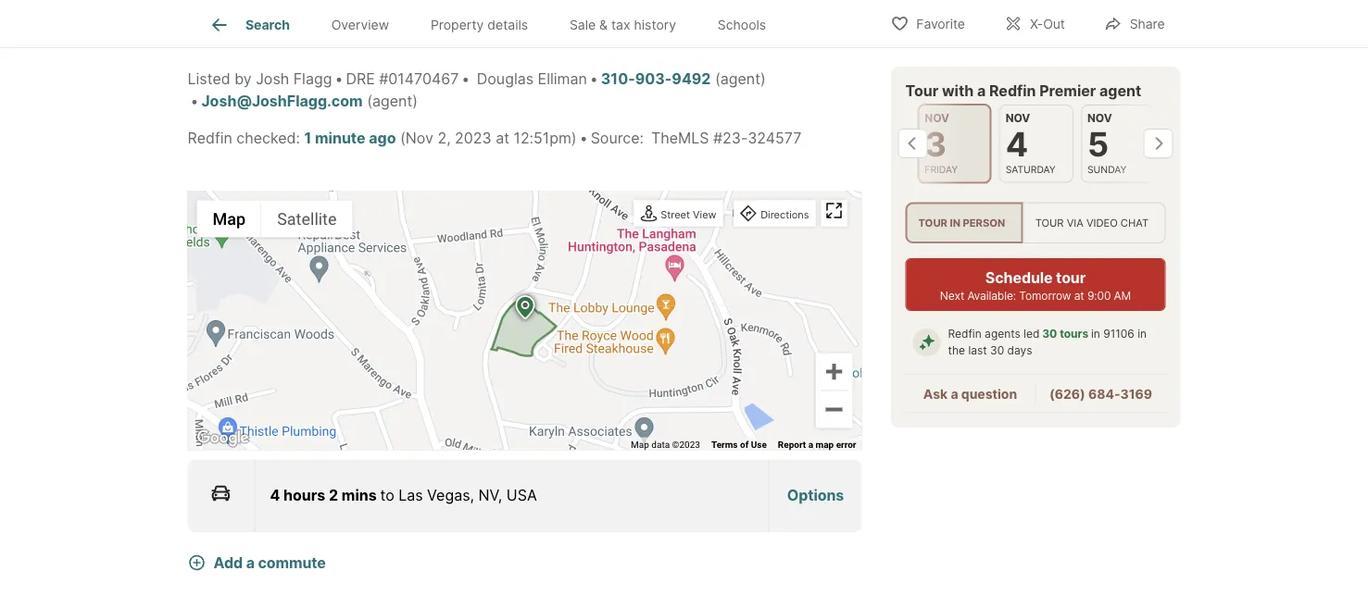 Task type: describe. For each thing, give the bounding box(es) containing it.
options button
[[770, 463, 862, 530]]

report a map error link
[[778, 439, 857, 450]]

tour for tour with a redfin premier agent
[[906, 82, 939, 100]]

chat
[[1121, 217, 1149, 229]]

add a commute
[[214, 554, 326, 572]]

in inside in the last 30 days
[[1138, 328, 1147, 341]]

(nov
[[400, 129, 434, 147]]

903-
[[635, 70, 672, 88]]

last
[[969, 344, 988, 358]]

nv,
[[479, 487, 503, 505]]

sale
[[570, 17, 596, 33]]

las
[[399, 487, 423, 505]]

2023
[[455, 129, 492, 147]]

list box containing tour in person
[[906, 202, 1166, 244]]

x-out
[[1030, 16, 1065, 32]]

property details
[[431, 17, 528, 33]]

report a map error
[[778, 439, 857, 450]]

0 horizontal spatial at
[[496, 129, 510, 147]]

menu bar containing map
[[197, 201, 353, 238]]

ask
[[924, 387, 948, 402]]

23-
[[723, 129, 748, 147]]

3169
[[1121, 387, 1153, 402]]

nov 4 saturday
[[1006, 112, 1056, 175]]

4 hours 2 mins to las vegas, nv, usa
[[270, 487, 537, 505]]

ft
[[315, 12, 326, 30]]

• down listed
[[190, 92, 199, 110]]

0 horizontal spatial agent
[[372, 92, 413, 110]]

commute
[[258, 554, 326, 572]]

sale & tax history
[[570, 17, 676, 33]]

hours
[[284, 487, 326, 505]]

with
[[942, 82, 974, 100]]

property details tab
[[410, 3, 549, 47]]

overview
[[331, 17, 389, 33]]

agents
[[985, 328, 1021, 341]]

flagg
[[293, 70, 332, 88]]

nov 3 friday
[[925, 112, 958, 175]]

(626)
[[1050, 387, 1086, 402]]

terms of use
[[712, 439, 767, 450]]

12:51pm)
[[514, 129, 577, 147]]

terms of use link
[[712, 439, 767, 450]]

• left dre
[[335, 70, 343, 88]]

tax
[[612, 17, 631, 33]]

ask a question link
[[924, 387, 1018, 402]]

tours
[[1060, 328, 1089, 341]]

01470467
[[389, 70, 459, 88]]

(626) 684-3169 link
[[1050, 387, 1153, 402]]

# inside listed by josh flagg • dre # 01470467 • douglas elliman • 310-903-9492 ( agent ) • josh@joshflagg.com ( agent )
[[379, 70, 389, 88]]

friday
[[925, 164, 958, 175]]

of
[[740, 439, 749, 450]]

ago
[[369, 129, 396, 147]]

redfin for redfin checked: 1 minute ago (nov 2, 2023 at 12:51pm) • source: themls # 23-324577
[[188, 129, 232, 147]]

street view
[[661, 208, 717, 220]]

a right with
[[978, 82, 986, 100]]

redfin checked: 1 minute ago (nov 2, 2023 at 12:51pm) • source: themls # 23-324577
[[188, 129, 802, 147]]

$1,118
[[221, 12, 262, 30]]

satellite
[[277, 209, 337, 229]]

0 horizontal spatial in
[[950, 217, 961, 229]]

details
[[488, 17, 528, 33]]

options
[[788, 487, 844, 505]]

schools tab
[[697, 3, 787, 47]]

report
[[778, 439, 806, 450]]

2,
[[438, 129, 451, 147]]

favorite
[[917, 16, 965, 32]]

usa
[[507, 487, 537, 505]]

684-
[[1089, 387, 1121, 402]]

2
[[329, 487, 338, 505]]

1
[[304, 129, 312, 147]]

listed
[[188, 70, 230, 88]]

at inside the 'schedule tour next available: tomorrow at 9:00 am'
[[1075, 289, 1085, 303]]

1 horizontal spatial (
[[715, 70, 721, 88]]

0 horizontal spatial (
[[367, 92, 372, 110]]

checked:
[[237, 129, 300, 147]]

douglas
[[477, 70, 534, 88]]

schedule
[[986, 269, 1053, 287]]

redfin for redfin agents led 30 tours in 91106
[[948, 328, 982, 341]]

tour for tour in person
[[919, 217, 948, 229]]

available:
[[968, 289, 1017, 303]]

error
[[836, 439, 857, 450]]

search link
[[208, 14, 290, 36]]

tour via video chat
[[1036, 217, 1149, 229]]

x-out button
[[989, 4, 1081, 42]]

©2023
[[672, 439, 700, 450]]

directions
[[761, 208, 809, 220]]

video
[[1087, 217, 1118, 229]]

dre
[[346, 70, 375, 88]]

nov for 5
[[1087, 112, 1112, 125]]

• left douglas
[[462, 70, 470, 88]]

310-903-9492 link
[[601, 70, 711, 88]]

satellite button
[[261, 201, 353, 238]]

map
[[816, 439, 834, 450]]

directions button
[[736, 202, 814, 227]]

next image
[[1144, 129, 1174, 159]]

themls
[[651, 129, 709, 147]]

data
[[652, 439, 670, 450]]



Task type: locate. For each thing, give the bounding box(es) containing it.
0 horizontal spatial #
[[379, 70, 389, 88]]

1 vertical spatial )
[[413, 92, 418, 110]]

2 horizontal spatial agent
[[1100, 82, 1142, 100]]

schools
[[718, 17, 766, 33]]

4 left hours
[[270, 487, 280, 505]]

vegas,
[[427, 487, 474, 505]]

per
[[267, 12, 290, 30]]

google image
[[192, 427, 253, 451]]

30 down the agents on the right of page
[[991, 344, 1005, 358]]

1 horizontal spatial 4
[[1006, 124, 1028, 164]]

310-
[[601, 70, 635, 88]]

1 vertical spatial #
[[714, 129, 723, 147]]

a right add
[[246, 554, 255, 572]]

1 horizontal spatial nov
[[1006, 112, 1030, 125]]

1 horizontal spatial )
[[761, 70, 766, 88]]

30 for days
[[991, 344, 1005, 358]]

mins
[[342, 487, 377, 505]]

share
[[1130, 16, 1165, 32]]

tour left person
[[919, 217, 948, 229]]

sq
[[294, 12, 311, 30]]

( right 9492
[[715, 70, 721, 88]]

1 vertical spatial 4
[[270, 487, 280, 505]]

30 right led at bottom
[[1043, 328, 1058, 341]]

tour left with
[[906, 82, 939, 100]]

a right ask
[[951, 387, 959, 402]]

saturday
[[1006, 164, 1056, 175]]

0 horizontal spatial 4
[[270, 487, 280, 505]]

at
[[496, 129, 510, 147], [1075, 289, 1085, 303]]

a inside button
[[246, 554, 255, 572]]

map left data
[[631, 439, 649, 450]]

by
[[235, 70, 252, 88]]

in left person
[[950, 217, 961, 229]]

agent right premier
[[1100, 82, 1142, 100]]

led
[[1024, 328, 1040, 341]]

0 horizontal spatial redfin
[[188, 129, 232, 147]]

&
[[600, 17, 608, 33]]

at right 2023
[[496, 129, 510, 147]]

1 vertical spatial (
[[367, 92, 372, 110]]

sale & tax history tab
[[549, 3, 697, 47]]

list box
[[906, 202, 1166, 244]]

favorite button
[[875, 4, 981, 42]]

) down 01470467
[[413, 92, 418, 110]]

# right dre
[[379, 70, 389, 88]]

agent
[[721, 70, 761, 88], [1100, 82, 1142, 100], [372, 92, 413, 110]]

tour in person
[[919, 217, 1006, 229]]

4 down tour with a redfin premier agent
[[1006, 124, 1028, 164]]

nov inside nov 4 saturday
[[1006, 112, 1030, 125]]

0 vertical spatial (
[[715, 70, 721, 88]]

tour left via
[[1036, 217, 1064, 229]]

(
[[715, 70, 721, 88], [367, 92, 372, 110]]

0 vertical spatial )
[[761, 70, 766, 88]]

1 vertical spatial 30
[[991, 344, 1005, 358]]

1 vertical spatial redfin
[[188, 129, 232, 147]]

None button
[[917, 104, 992, 184], [999, 105, 1074, 183], [1081, 105, 1155, 183], [917, 104, 992, 184], [999, 105, 1074, 183], [1081, 105, 1155, 183]]

(626) 684-3169
[[1050, 387, 1153, 402]]

josh@joshflagg.com
[[202, 92, 363, 110]]

) down schools tab
[[761, 70, 766, 88]]

next
[[940, 289, 965, 303]]

a for ask a question
[[951, 387, 959, 402]]

josh@joshflagg.com link
[[202, 92, 363, 110]]

am
[[1114, 289, 1132, 303]]

overview tab
[[311, 3, 410, 47]]

map for map data ©2023
[[631, 439, 649, 450]]

2 horizontal spatial in
[[1138, 328, 1147, 341]]

1 vertical spatial map
[[631, 439, 649, 450]]

street view button
[[636, 202, 721, 227]]

9:00
[[1088, 289, 1111, 303]]

tour
[[1056, 269, 1086, 287]]

tour
[[906, 82, 939, 100], [919, 217, 948, 229], [1036, 217, 1064, 229]]

previous image
[[898, 129, 928, 159]]

schedule tour next available: tomorrow at 9:00 am
[[940, 269, 1132, 303]]

terms
[[712, 439, 738, 450]]

1 horizontal spatial in
[[1092, 328, 1101, 341]]

4 inside nov 4 saturday
[[1006, 124, 1028, 164]]

search
[[245, 17, 290, 33]]

redfin right with
[[990, 82, 1037, 100]]

property
[[431, 17, 484, 33]]

a left "map"
[[809, 439, 814, 450]]

( down dre
[[367, 92, 372, 110]]

30 inside in the last 30 days
[[991, 344, 1005, 358]]

1 horizontal spatial agent
[[721, 70, 761, 88]]

at left 9:00
[[1075, 289, 1085, 303]]

0 vertical spatial at
[[496, 129, 510, 147]]

1 horizontal spatial #
[[714, 129, 723, 147]]

menu bar
[[197, 201, 353, 238]]

9492
[[672, 70, 711, 88]]

1 nov from the left
[[925, 112, 949, 125]]

1 horizontal spatial map
[[631, 439, 649, 450]]

324577
[[748, 129, 802, 147]]

days
[[1008, 344, 1033, 358]]

30 for tours
[[1043, 328, 1058, 341]]

premier
[[1040, 82, 1097, 100]]

add
[[214, 554, 243, 572]]

3
[[925, 124, 947, 164]]

• left 310-
[[590, 70, 598, 88]]

a for add a commute
[[246, 554, 255, 572]]

redfin agents led 30 tours in 91106
[[948, 328, 1135, 341]]

in right 91106
[[1138, 328, 1147, 341]]

5
[[1087, 124, 1109, 164]]

to
[[380, 487, 394, 505]]

view
[[693, 208, 717, 220]]

2 horizontal spatial redfin
[[990, 82, 1037, 100]]

nov up "previous" image
[[925, 112, 949, 125]]

• left source:
[[580, 129, 588, 147]]

nov for 4
[[1006, 112, 1030, 125]]

1 vertical spatial at
[[1075, 289, 1085, 303]]

nov inside nov 3 friday
[[925, 112, 949, 125]]

via
[[1067, 217, 1084, 229]]

1 horizontal spatial redfin
[[948, 328, 982, 341]]

sunday
[[1087, 164, 1127, 175]]

91106
[[1104, 328, 1135, 341]]

1 horizontal spatial at
[[1075, 289, 1085, 303]]

agent right 9492
[[721, 70, 761, 88]]

tab list containing search
[[188, 0, 802, 47]]

a for report a map error
[[809, 439, 814, 450]]

tab list
[[188, 0, 802, 47]]

source:
[[591, 129, 644, 147]]

nov down tour with a redfin premier agent
[[1006, 112, 1030, 125]]

redfin left checked:
[[188, 129, 232, 147]]

use
[[751, 439, 767, 450]]

elliman
[[538, 70, 587, 88]]

2 nov from the left
[[1006, 112, 1030, 125]]

tour for tour via video chat
[[1036, 217, 1064, 229]]

2 vertical spatial redfin
[[948, 328, 982, 341]]

tomorrow
[[1020, 289, 1072, 303]]

in right 'tours'
[[1092, 328, 1101, 341]]

ask a question
[[924, 387, 1018, 402]]

map left satellite popup button
[[213, 209, 246, 229]]

#
[[379, 70, 389, 88], [714, 129, 723, 147]]

nov down premier
[[1087, 112, 1112, 125]]

0 vertical spatial 30
[[1043, 328, 1058, 341]]

0 horizontal spatial nov
[[925, 112, 949, 125]]

nov
[[925, 112, 949, 125], [1006, 112, 1030, 125], [1087, 112, 1112, 125]]

question
[[962, 387, 1018, 402]]

0 vertical spatial #
[[379, 70, 389, 88]]

$1,118 per sq ft
[[221, 12, 326, 30]]

map inside map popup button
[[213, 209, 246, 229]]

0 vertical spatial map
[[213, 209, 246, 229]]

map button
[[197, 201, 261, 238]]

2 horizontal spatial nov
[[1087, 112, 1112, 125]]

listed by josh flagg • dre # 01470467 • douglas elliman • 310-903-9492 ( agent ) • josh@joshflagg.com ( agent )
[[188, 70, 766, 110]]

history
[[634, 17, 676, 33]]

out
[[1044, 16, 1065, 32]]

redfin up the the
[[948, 328, 982, 341]]

1 horizontal spatial 30
[[1043, 328, 1058, 341]]

nov inside the nov 5 sunday
[[1087, 112, 1112, 125]]

nov for 3
[[925, 112, 949, 125]]

in
[[950, 217, 961, 229], [1092, 328, 1101, 341], [1138, 328, 1147, 341]]

0 horizontal spatial 30
[[991, 344, 1005, 358]]

tour with a redfin premier agent
[[906, 82, 1142, 100]]

0 vertical spatial 4
[[1006, 124, 1028, 164]]

agent down 01470467
[[372, 92, 413, 110]]

3 nov from the left
[[1087, 112, 1112, 125]]

0 vertical spatial redfin
[[990, 82, 1037, 100]]

0 horizontal spatial )
[[413, 92, 418, 110]]

# right themls
[[714, 129, 723, 147]]

map for map
[[213, 209, 246, 229]]

0 horizontal spatial map
[[213, 209, 246, 229]]

map region
[[85, 69, 1034, 543]]

the
[[948, 344, 966, 358]]



Task type: vqa. For each thing, say whether or not it's contained in the screenshot.
Feed Button
no



